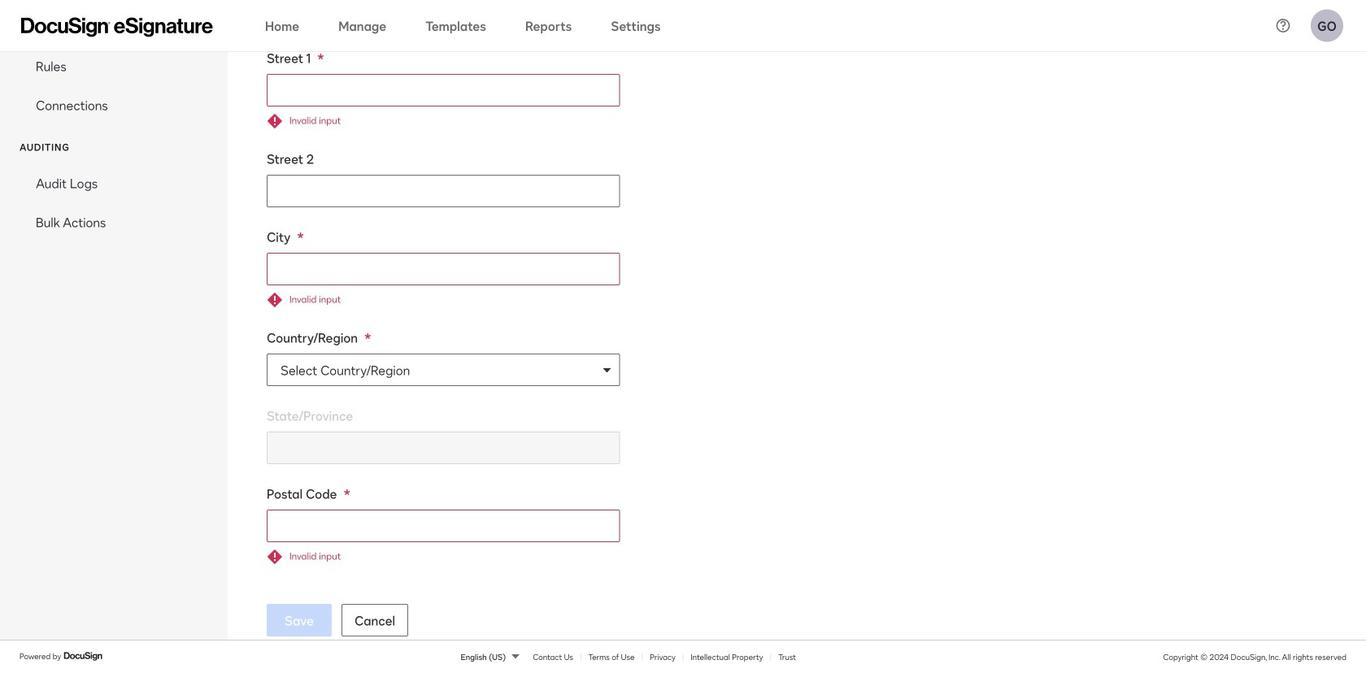 Task type: describe. For each thing, give the bounding box(es) containing it.
auditing element
[[0, 164, 228, 242]]



Task type: locate. For each thing, give the bounding box(es) containing it.
agreement actions element
[[0, 46, 228, 124]]

docusign image
[[64, 650, 104, 663]]

None text field
[[268, 176, 619, 207], [268, 254, 619, 285], [268, 433, 619, 464], [268, 511, 619, 542], [268, 176, 619, 207], [268, 254, 619, 285], [268, 433, 619, 464], [268, 511, 619, 542]]

docusign admin image
[[21, 17, 213, 37]]

None text field
[[268, 75, 619, 106]]



Task type: vqa. For each thing, say whether or not it's contained in the screenshot.
Integrations ELEMENT
no



